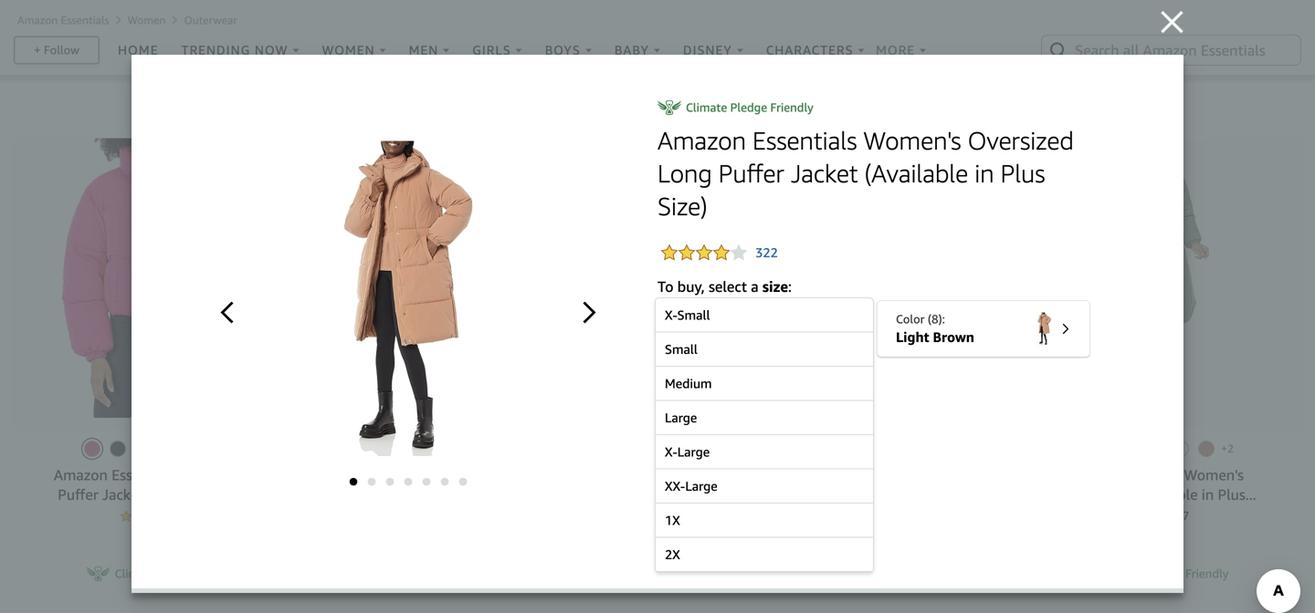 Task type: vqa. For each thing, say whether or not it's contained in the screenshot.
2nd the "X-"
yes



Task type: locate. For each thing, give the bounding box(es) containing it.
0 vertical spatial amazon
[[17, 14, 58, 26]]

0 vertical spatial 20
[[698, 372, 714, 389]]

light
[[896, 329, 930, 346]]

size)
[[658, 191, 708, 221]]

climate inside 62 dialog
[[686, 100, 727, 115]]

1 horizontal spatial amazon
[[658, 126, 746, 155]]

women link
[[128, 14, 166, 26]]

0 vertical spatial size
[[763, 278, 788, 296]]

1 horizontal spatial 62
[[808, 532, 831, 555]]

1 vertical spatial small
[[665, 342, 698, 357]]

small down x-small
[[665, 342, 698, 357]]

$
[[658, 372, 666, 389], [802, 535, 808, 547]]

1 vertical spatial $ 62 20
[[802, 532, 842, 555]]

eggshell white image
[[1173, 441, 1189, 458]]

2 ( from the left
[[928, 313, 932, 327]]

0 horizontal spatial amazon
[[17, 14, 58, 26]]

amazon for amazon essentials women's oversized long puffer jacket (available in plus size)
[[658, 126, 746, 155]]

0 horizontal spatial 20
[[698, 372, 714, 389]]

essentials
[[61, 14, 109, 26], [753, 126, 857, 155]]

amazon up +
[[17, 14, 58, 26]]

0 vertical spatial 62
[[666, 369, 698, 401]]

large
[[665, 411, 697, 426], [678, 445, 710, 460], [685, 479, 718, 494]]

essentials up jacket
[[753, 126, 857, 155]]

1 horizontal spatial 20
[[831, 535, 842, 547]]

x- down to
[[665, 308, 677, 323]]

climate pledge friendly
[[686, 100, 814, 115], [115, 567, 242, 581], [772, 567, 900, 581], [1101, 567, 1229, 581]]

small
[[677, 308, 710, 323], [665, 342, 698, 357]]

0 vertical spatial a
[[751, 278, 759, 296]]

x- up the 2-
[[665, 445, 678, 460]]

0 horizontal spatial (
[[702, 313, 705, 327]]

x- for large
[[665, 445, 678, 460]]

amazon essentials women's oversized long puffer jacket (available in plus size) link
[[658, 124, 1091, 223]]

1 vertical spatial 62
[[808, 532, 831, 555]]

size
[[763, 278, 788, 296], [677, 313, 699, 327], [731, 329, 755, 346]]

large up way
[[678, 445, 710, 460]]

+ follow
[[34, 43, 79, 57]]

(available
[[865, 158, 968, 188]]

1 vertical spatial size
[[677, 313, 699, 327]]

pledge
[[730, 100, 767, 115], [159, 567, 196, 581], [817, 567, 854, 581], [1146, 567, 1183, 581]]

0 horizontal spatial $
[[658, 372, 666, 389]]

62
[[666, 369, 698, 401], [808, 532, 831, 555]]

to buy, select a size :
[[658, 278, 792, 296]]

2-
[[674, 462, 687, 477]]

1 horizontal spatial (
[[928, 313, 932, 327]]

to
[[658, 278, 674, 296]]

:
[[788, 278, 792, 296]]

climate
[[686, 100, 727, 115], [115, 567, 156, 581], [772, 567, 814, 581], [1101, 567, 1143, 581]]

way
[[687, 462, 711, 477]]

+2
[[1221, 443, 1234, 456]]

zipper
[[715, 462, 752, 477]]

large for xx-
[[685, 479, 718, 494]]

1 horizontal spatial a
[[751, 278, 759, 296]]

0 horizontal spatial 62
[[666, 369, 698, 401]]

+2 link
[[1221, 441, 1234, 457]]

list box
[[656, 299, 873, 614]]

light brown image
[[1198, 441, 1215, 458]]

( up select
[[702, 313, 705, 327]]

amazon inside amazon essentials women's oversized long puffer jacket (available in plus size)
[[658, 126, 746, 155]]

x-large
[[665, 445, 710, 460]]

1 x- from the top
[[665, 308, 677, 323]]

amazon
[[17, 14, 58, 26], [658, 126, 746, 155]]

1 ( from the left
[[702, 313, 705, 327]]

0 vertical spatial x-
[[665, 308, 677, 323]]

amazon essentials women's quilted coat (available in plus size) image
[[1093, 138, 1209, 419]]

essentials for amazon essentials
[[61, 14, 109, 26]]

pledge inside 62 dialog
[[730, 100, 767, 115]]

large down way
[[685, 479, 718, 494]]

0 horizontal spatial a
[[720, 329, 727, 346]]

( for ):
[[928, 313, 932, 327]]

$ 62 20 inside 62 dialog
[[658, 369, 714, 401]]

neon pink image
[[84, 441, 100, 458]]

black image
[[110, 441, 126, 458]]

polyester
[[712, 418, 766, 434]]

0 horizontal spatial $ 62 20
[[658, 369, 714, 401]]

women's
[[864, 126, 961, 155]]

essentials inside amazon essentials women's oversized long puffer jacket (available in plus size)
[[753, 126, 857, 155]]

light brown image
[[1038, 313, 1051, 346]]

0 horizontal spatial essentials
[[61, 14, 109, 26]]

(
[[702, 313, 705, 327], [928, 313, 932, 327]]

select
[[709, 278, 747, 296]]

closure
[[755, 462, 797, 477]]

a
[[751, 278, 759, 296], [720, 329, 727, 346]]

large up x-large
[[665, 411, 697, 426]]

buy,
[[678, 278, 705, 296]]

long
[[658, 158, 712, 188]]

amazon up long
[[658, 126, 746, 155]]

1 horizontal spatial essentials
[[753, 126, 857, 155]]

list box containing x-small
[[656, 299, 873, 614]]

0 vertical spatial $
[[658, 372, 666, 389]]

purple blue image
[[413, 441, 429, 458]]

1 vertical spatial amazon
[[658, 126, 746, 155]]

$ 62 20
[[658, 369, 714, 401], [802, 532, 842, 555]]

essentials up follow
[[61, 14, 109, 26]]

0 vertical spatial $ 62 20
[[658, 369, 714, 401]]

1 horizontal spatial size
[[731, 329, 755, 346]]

2 vertical spatial large
[[685, 479, 718, 494]]

friendly
[[771, 100, 814, 115], [199, 567, 242, 581], [857, 567, 900, 581], [1186, 567, 1229, 581]]

1 vertical spatial 20
[[831, 535, 842, 547]]

( inside size ( 12 select a size
[[702, 313, 705, 327]]

1 vertical spatial x-
[[665, 445, 678, 460]]

1 vertical spatial large
[[678, 445, 710, 460]]

0 vertical spatial essentials
[[61, 14, 109, 26]]

amazon essentials
[[17, 14, 109, 26]]

small up select
[[677, 308, 710, 323]]

brown
[[933, 329, 975, 346]]

amazon essentials women's oversized long puffer jacket (available in plus size)
[[658, 126, 1074, 221]]

puffer
[[719, 158, 784, 188]]

x-
[[665, 308, 677, 323], [665, 445, 678, 460]]

1 vertical spatial essentials
[[753, 126, 857, 155]]

1 vertical spatial $
[[802, 535, 808, 547]]

xx-
[[665, 479, 685, 494]]

2 horizontal spatial size
[[763, 278, 788, 296]]

amazon essentials women's short waisted puffer jacket (available in plus size) image
[[394, 138, 592, 419]]

20
[[698, 372, 714, 389], [831, 535, 842, 547]]

( left ):
[[928, 313, 932, 327]]

+ follow button
[[15, 37, 98, 63]]

2 x- from the top
[[665, 445, 678, 460]]

( inside color ( 8 ): light brown
[[928, 313, 932, 327]]

1 vertical spatial a
[[720, 329, 727, 346]]



Task type: describe. For each thing, give the bounding box(es) containing it.
list box inside 62 dialog
[[656, 299, 873, 614]]

0 vertical spatial large
[[665, 411, 697, 426]]

37
[[1176, 509, 1190, 523]]

search image
[[1048, 39, 1070, 61]]

$ inside 62 dialog
[[658, 372, 666, 389]]

62 dialog
[[132, 11, 1184, 614]]

oversized
[[968, 126, 1074, 155]]

2x
[[665, 548, 680, 563]]

Search all Amazon Essentials search field
[[1075, 35, 1272, 66]]

select
[[677, 329, 716, 346]]

color
[[896, 313, 925, 327]]

8
[[932, 313, 939, 327]]

women
[[128, 14, 166, 26]]

follow
[[44, 43, 79, 57]]

jacket
[[791, 158, 858, 188]]

( for select
[[702, 313, 705, 327]]

outerwear link
[[184, 14, 237, 26]]

12
[[705, 313, 719, 327]]

62 inside dialog
[[666, 369, 698, 401]]

1 horizontal spatial $
[[802, 535, 808, 547]]

2 vertical spatial size
[[731, 329, 755, 346]]

size ( 12 select a size
[[677, 313, 755, 346]]

imported
[[674, 440, 728, 455]]

color ( 8 ): light brown
[[896, 313, 975, 346]]

amazon essentials women's oversized long puffer jacket (available in plus size) image
[[765, 138, 879, 419]]

100% polyester imported 2-way zipper closure
[[674, 418, 797, 477]]

large for x-
[[678, 445, 710, 460]]

xx-large
[[665, 479, 718, 494]]

):
[[939, 313, 945, 327]]

amazon for amazon essentials
[[17, 14, 58, 26]]

purple image
[[870, 441, 886, 458]]

outerwear
[[184, 14, 237, 26]]

amazon essentials women's crop puffer jacket (available in plus size) image
[[61, 138, 267, 419]]

medium
[[665, 376, 712, 392]]

x-small
[[665, 308, 710, 323]]

climate pledge friendly inside 62 dialog
[[686, 100, 814, 115]]

0 horizontal spatial size
[[677, 313, 699, 327]]

a inside size ( 12 select a size
[[720, 329, 727, 346]]

essentials for amazon essentials women's oversized long puffer jacket (available in plus size)
[[753, 126, 857, 155]]

in
[[975, 158, 994, 188]]

1x
[[665, 514, 680, 529]]

+
[[34, 43, 41, 57]]

20 inside 62 dialog
[[698, 372, 714, 389]]

x- for small
[[665, 308, 677, 323]]

plus
[[1001, 158, 1045, 188]]

close icon image
[[1161, 11, 1184, 34]]

100%
[[674, 418, 709, 434]]

amazon essentials link
[[17, 14, 109, 26]]

0 vertical spatial small
[[677, 308, 710, 323]]

1 horizontal spatial $ 62 20
[[802, 532, 842, 555]]

friendly inside 62 dialog
[[771, 100, 814, 115]]



